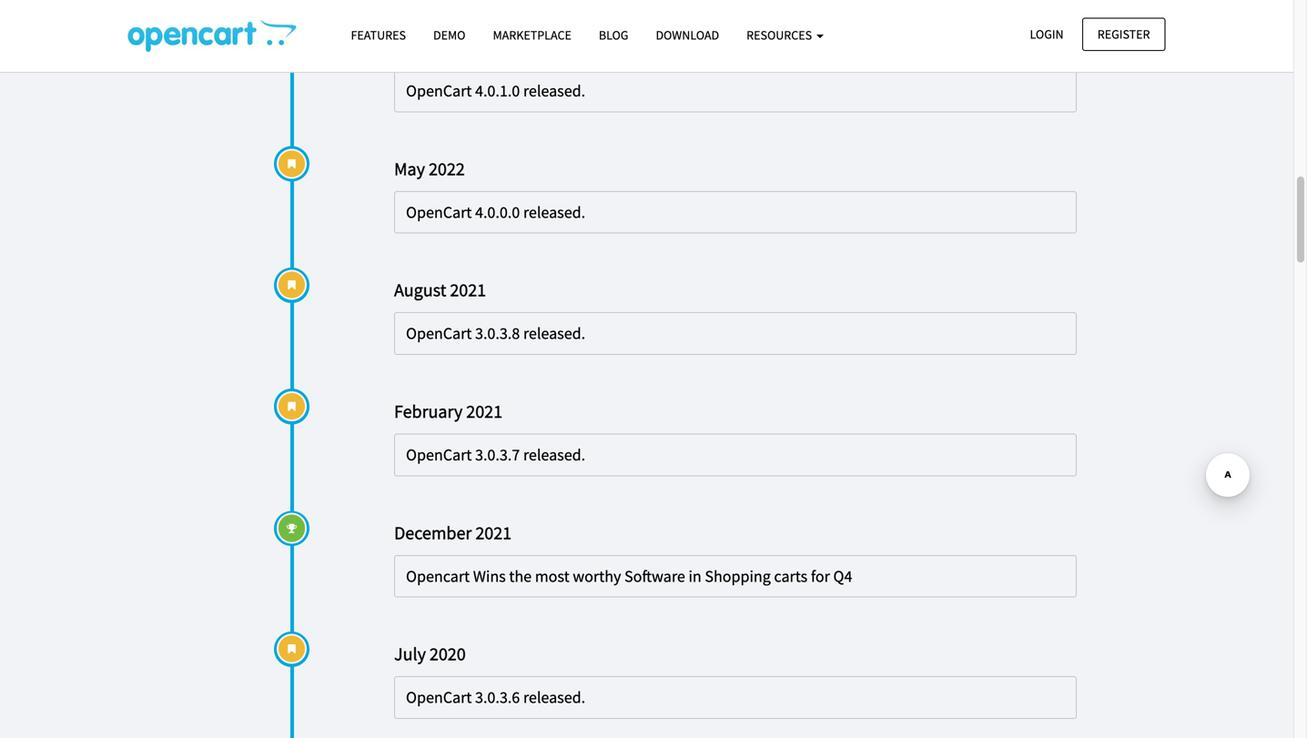 Task type: describe. For each thing, give the bounding box(es) containing it.
2022 for august 2022
[[450, 36, 486, 59]]

login
[[1030, 26, 1064, 42]]

shopping
[[705, 566, 771, 587]]

features link
[[337, 19, 420, 51]]

worthy
[[573, 566, 621, 587]]

4.0.0.0
[[475, 202, 520, 223]]

most
[[535, 566, 570, 587]]

opencart 4.0.0.0 released.
[[406, 202, 586, 223]]

august 2022
[[394, 36, 486, 59]]

4.0.1.0
[[475, 81, 520, 101]]

in
[[689, 566, 702, 587]]

2022 for may 2022
[[429, 157, 465, 180]]

wins
[[473, 566, 506, 587]]

opencart for february 2021
[[406, 445, 472, 465]]

2021 for december 2021
[[476, 522, 512, 544]]

opencart for may 2022
[[406, 202, 472, 223]]

carts
[[774, 566, 808, 587]]

august for august 2021
[[394, 279, 447, 302]]

opencart for august 2022
[[406, 81, 472, 101]]

2020
[[430, 643, 466, 666]]

login link
[[1015, 18, 1080, 51]]

2021 for august 2021
[[450, 279, 486, 302]]

2021 for february 2021
[[467, 400, 503, 423]]

marketplace
[[493, 27, 572, 43]]

opencart
[[406, 566, 470, 587]]

the
[[509, 566, 532, 587]]

released. for july 2020
[[523, 688, 586, 708]]

opencart 3.0.3.6 released.
[[406, 688, 586, 708]]

opencart 3.0.3.7 released.
[[406, 445, 586, 465]]

released. for august 2021
[[523, 323, 586, 344]]

opencart wins the most worthy software in shopping carts for q4
[[406, 566, 853, 587]]



Task type: vqa. For each thing, say whether or not it's contained in the screenshot.


Task type: locate. For each thing, give the bounding box(es) containing it.
4 opencart from the top
[[406, 445, 472, 465]]

opencart down august 2021
[[406, 323, 472, 344]]

resources link
[[733, 19, 838, 51]]

opencart for august 2021
[[406, 323, 472, 344]]

blog link
[[585, 19, 642, 51]]

opencart down 2020
[[406, 688, 472, 708]]

download link
[[642, 19, 733, 51]]

released. right 3.0.3.6
[[523, 688, 586, 708]]

2021
[[450, 279, 486, 302], [467, 400, 503, 423], [476, 522, 512, 544]]

released. for august 2022
[[523, 81, 586, 101]]

released. right 4.0.1.0
[[523, 81, 586, 101]]

2 august from the top
[[394, 279, 447, 302]]

5 released. from the top
[[523, 688, 586, 708]]

august
[[394, 36, 447, 59], [394, 279, 447, 302]]

software
[[625, 566, 686, 587]]

opencart 4.0.1.0 released.
[[406, 81, 586, 101]]

marketplace link
[[479, 19, 585, 51]]

3.0.3.6
[[475, 688, 520, 708]]

features
[[351, 27, 406, 43]]

july 2020
[[394, 643, 466, 666]]

1 opencart from the top
[[406, 81, 472, 101]]

demo
[[434, 27, 466, 43]]

2022
[[450, 36, 486, 59], [429, 157, 465, 180]]

3.0.3.7
[[475, 445, 520, 465]]

2 vertical spatial 2021
[[476, 522, 512, 544]]

december 2021
[[394, 522, 512, 544]]

5 opencart from the top
[[406, 688, 472, 708]]

1 vertical spatial 2021
[[467, 400, 503, 423]]

opencart down may 2022
[[406, 202, 472, 223]]

download
[[656, 27, 720, 43]]

register
[[1098, 26, 1151, 42]]

released. right 4.0.0.0
[[523, 202, 586, 223]]

opencart 3.0.3.8 released.
[[406, 323, 586, 344]]

2022 right may
[[429, 157, 465, 180]]

0 vertical spatial august
[[394, 36, 447, 59]]

2 released. from the top
[[523, 202, 586, 223]]

2 opencart from the top
[[406, 202, 472, 223]]

blog
[[599, 27, 629, 43]]

august for august 2022
[[394, 36, 447, 59]]

released. right 3.0.3.7
[[523, 445, 586, 465]]

opencart down february 2021
[[406, 445, 472, 465]]

2021 up opencart 3.0.3.7 released.
[[467, 400, 503, 423]]

q4
[[834, 566, 853, 587]]

december
[[394, 522, 472, 544]]

released. for may 2022
[[523, 202, 586, 223]]

february 2021
[[394, 400, 503, 423]]

february
[[394, 400, 463, 423]]

opencart down august 2022
[[406, 81, 472, 101]]

july
[[394, 643, 426, 666]]

august 2021
[[394, 279, 486, 302]]

1 released. from the top
[[523, 81, 586, 101]]

opencart for july 2020
[[406, 688, 472, 708]]

0 vertical spatial 2022
[[450, 36, 486, 59]]

released. right 3.0.3.8
[[523, 323, 586, 344]]

0 vertical spatial 2021
[[450, 279, 486, 302]]

1 vertical spatial august
[[394, 279, 447, 302]]

released. for february 2021
[[523, 445, 586, 465]]

1 august from the top
[[394, 36, 447, 59]]

released.
[[523, 81, 586, 101], [523, 202, 586, 223], [523, 323, 586, 344], [523, 445, 586, 465], [523, 688, 586, 708]]

3 opencart from the top
[[406, 323, 472, 344]]

demo link
[[420, 19, 479, 51]]

for
[[811, 566, 830, 587]]

opencart
[[406, 81, 472, 101], [406, 202, 472, 223], [406, 323, 472, 344], [406, 445, 472, 465], [406, 688, 472, 708]]

register link
[[1083, 18, 1166, 51]]

3.0.3.8
[[475, 323, 520, 344]]

opencart - company image
[[128, 19, 296, 52]]

4 released. from the top
[[523, 445, 586, 465]]

may 2022
[[394, 157, 465, 180]]

may
[[394, 157, 425, 180]]

3 released. from the top
[[523, 323, 586, 344]]

2021 up wins on the bottom
[[476, 522, 512, 544]]

2021 up opencart 3.0.3.8 released.
[[450, 279, 486, 302]]

resources
[[747, 27, 815, 43]]

2022 up opencart 4.0.1.0 released.
[[450, 36, 486, 59]]

1 vertical spatial 2022
[[429, 157, 465, 180]]



